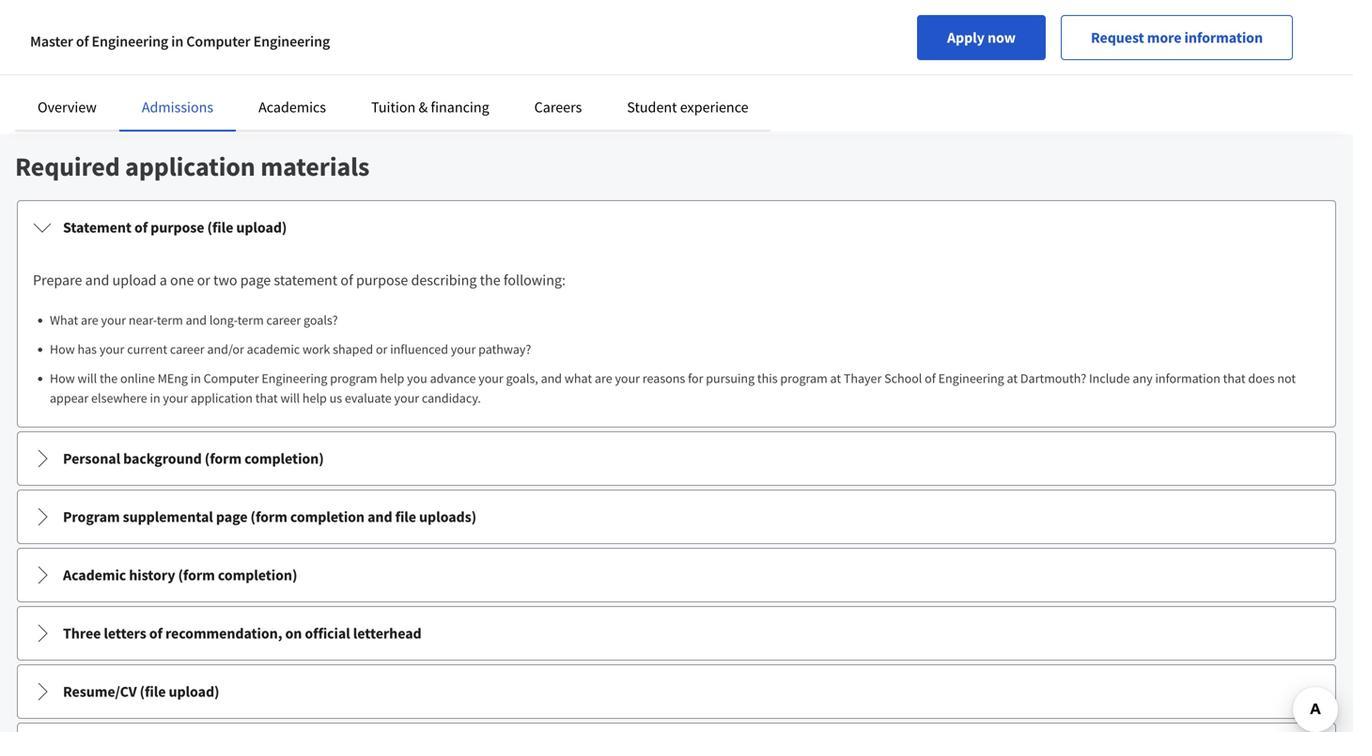 Task type: describe. For each thing, give the bounding box(es) containing it.
engineering right school in the bottom of the page
[[939, 370, 1004, 387]]

completion) for academic history (form completion)
[[218, 566, 297, 585]]

personal
[[63, 449, 120, 468]]

appear
[[50, 390, 89, 406]]

and inside how will the online meng in computer engineering program help you advance your goals, and what are your reasons for pursuing this program at thayer school of engineering at dartmouth? include any information that does not appear elsewhere in your application that will help us evaluate your candidacy.
[[541, 370, 562, 387]]

how has your current career and/or academic work shaped or influenced your pathway? list item
[[50, 339, 1320, 359]]

resume/cv (file upload) button
[[18, 665, 1336, 718]]

work
[[303, 341, 330, 358]]

how for how will the online meng in computer engineering program help you advance your goals, and what are your reasons for pursuing this program at thayer school of engineering at dartmouth? include any information that does not appear elsewhere in your application that will help us evaluate your candidacy.
[[50, 370, 75, 387]]

official
[[305, 624, 350, 643]]

supplemental
[[123, 508, 213, 526]]

and left upload in the left top of the page
[[85, 271, 109, 289]]

describing
[[411, 271, 477, 289]]

student experience
[[627, 98, 749, 117]]

personal background (form completion)
[[63, 449, 324, 468]]

of right the statement
[[134, 218, 148, 237]]

elsewhere
[[91, 390, 147, 406]]

upload
[[112, 271, 157, 289]]

upload) inside dropdown button
[[169, 682, 219, 701]]

include
[[1089, 370, 1130, 387]]

1 term from the left
[[157, 312, 183, 328]]

admissions
[[142, 98, 213, 117]]

0 vertical spatial will
[[78, 370, 97, 387]]

(form for history
[[178, 566, 215, 585]]

online
[[120, 370, 155, 387]]

this
[[757, 370, 778, 387]]

financing
[[431, 98, 489, 117]]

not
[[1278, 370, 1296, 387]]

program supplemental page (form completion and file uploads)
[[63, 508, 476, 526]]

influenced
[[390, 341, 448, 358]]

three letters of recommendation, on official letterhead button
[[18, 607, 1336, 660]]

prepare
[[33, 271, 82, 289]]

of inside how will the online meng in computer engineering program help you advance your goals, and what are your reasons for pursuing this program at thayer school of engineering at dartmouth? include any information that does not appear elsewhere in your application that will help us evaluate your candidacy.
[[925, 370, 936, 387]]

your left near-
[[101, 312, 126, 328]]

0 vertical spatial computer
[[186, 32, 250, 51]]

academics
[[259, 98, 326, 117]]

statement of purpose (file upload) button
[[18, 201, 1336, 254]]

resume/cv
[[63, 682, 137, 701]]

tuition
[[371, 98, 416, 117]]

shaped
[[333, 341, 373, 358]]

academic history (form completion) button
[[18, 549, 1336, 602]]

following:
[[504, 271, 566, 289]]

required
[[15, 150, 120, 183]]

tuition & financing
[[371, 98, 489, 117]]

experience
[[680, 98, 749, 117]]

master of engineering in computer engineering
[[30, 32, 330, 51]]

&
[[419, 98, 428, 117]]

student experience link
[[627, 98, 749, 117]]

0 vertical spatial are
[[81, 312, 98, 328]]

0 horizontal spatial help
[[303, 390, 327, 406]]

for
[[688, 370, 703, 387]]

1 program from the left
[[330, 370, 377, 387]]

(form inside dropdown button
[[251, 508, 287, 526]]

upload) inside dropdown button
[[236, 218, 287, 237]]

meng
[[158, 370, 188, 387]]

prepare and upload a one or two page statement of purpose describing the following:
[[33, 271, 566, 289]]

more
[[1147, 28, 1182, 47]]

goals?
[[304, 312, 338, 328]]

career inside how has your current career and/or academic work shaped or influenced your pathway? list item
[[170, 341, 205, 358]]

program
[[63, 508, 120, 526]]

purpose inside dropdown button
[[151, 218, 204, 237]]

of right statement
[[341, 271, 353, 289]]

1 at from the left
[[830, 370, 841, 387]]

materials
[[261, 150, 370, 183]]

or inside list item
[[376, 341, 388, 358]]

your up advance
[[451, 341, 476, 358]]

computer inside how will the online meng in computer engineering program help you advance your goals, and what are your reasons for pursuing this program at thayer school of engineering at dartmouth? include any information that does not appear elsewhere in your application that will help us evaluate your candidacy.
[[204, 370, 259, 387]]

0 vertical spatial in
[[171, 32, 183, 51]]

three letters of recommendation, on official letterhead
[[63, 624, 422, 643]]

academic
[[247, 341, 300, 358]]

how will the online meng in computer engineering program help you advance your goals, and what are your reasons for pursuing this program at thayer school of engineering at dartmouth? include any information that does not appear elsewhere in your application that will help us evaluate your candidacy.
[[50, 370, 1296, 406]]

(file inside dropdown button
[[207, 218, 233, 237]]

background
[[123, 449, 202, 468]]

has
[[78, 341, 97, 358]]

your down you
[[394, 390, 419, 406]]

engineering down how has your current career and/or academic work shaped or influenced your pathway?
[[262, 370, 328, 387]]

are inside how will the online meng in computer engineering program help you advance your goals, and what are your reasons for pursuing this program at thayer school of engineering at dartmouth? include any information that does not appear elsewhere in your application that will help us evaluate your candidacy.
[[595, 370, 612, 387]]

dartmouth?
[[1021, 370, 1087, 387]]

tuition & financing link
[[371, 98, 489, 117]]

your left reasons
[[615, 370, 640, 387]]

of right letters
[[149, 624, 162, 643]]

list containing what are your near-term and long-term career goals?
[[40, 310, 1320, 408]]

resume/cv (file upload)
[[63, 682, 219, 701]]

one
[[170, 271, 194, 289]]

student
[[627, 98, 677, 117]]

reasons
[[643, 370, 685, 387]]

you
[[407, 370, 427, 387]]

near-
[[129, 312, 157, 328]]

what are your near-term and long-term career goals? list item
[[50, 310, 1320, 330]]

how has your current career and/or academic work shaped or influenced your pathway?
[[50, 341, 531, 358]]

us
[[329, 390, 342, 406]]

embedded module image image
[[757, 0, 1236, 44]]

on
[[285, 624, 302, 643]]



Task type: locate. For each thing, give the bounding box(es) containing it.
completion) up the "program supplemental page (form completion and file uploads)"
[[245, 449, 324, 468]]

0 vertical spatial (form
[[205, 449, 242, 468]]

information inside button
[[1185, 28, 1263, 47]]

apply now button
[[917, 15, 1046, 60]]

upload) down recommendation,
[[169, 682, 219, 701]]

the left following:
[[480, 271, 501, 289]]

0 horizontal spatial that
[[255, 390, 278, 406]]

pathway?
[[479, 341, 531, 358]]

how inside list item
[[50, 341, 75, 358]]

0 vertical spatial information
[[1185, 28, 1263, 47]]

0 vertical spatial purpose
[[151, 218, 204, 237]]

admissions link
[[142, 98, 213, 117]]

0 horizontal spatial in
[[150, 390, 160, 406]]

page right two
[[240, 271, 271, 289]]

career down what are your near-term and long-term career goals?
[[170, 341, 205, 358]]

program
[[330, 370, 377, 387], [780, 370, 828, 387]]

the inside how will the online meng in computer engineering program help you advance your goals, and what are your reasons for pursuing this program at thayer school of engineering at dartmouth? include any information that does not appear elsewhere in your application that will help us evaluate your candidacy.
[[100, 370, 118, 387]]

0 vertical spatial help
[[380, 370, 404, 387]]

long-
[[209, 312, 238, 328]]

1 vertical spatial will
[[280, 390, 300, 406]]

1 vertical spatial in
[[191, 370, 201, 387]]

at
[[830, 370, 841, 387], [1007, 370, 1018, 387]]

completion) inside "academic history (form completion)" dropdown button
[[218, 566, 297, 585]]

page
[[240, 271, 271, 289], [216, 508, 248, 526]]

information right any at bottom right
[[1156, 370, 1221, 387]]

page inside dropdown button
[[216, 508, 248, 526]]

0 horizontal spatial will
[[78, 370, 97, 387]]

list
[[40, 310, 1320, 408]]

now
[[988, 28, 1016, 47]]

information inside how will the online meng in computer engineering program help you advance your goals, and what are your reasons for pursuing this program at thayer school of engineering at dartmouth? include any information that does not appear elsewhere in your application that will help us evaluate your candidacy.
[[1156, 370, 1221, 387]]

how up the appear
[[50, 370, 75, 387]]

1 vertical spatial career
[[170, 341, 205, 358]]

careers
[[534, 98, 582, 117]]

computer down and/or
[[204, 370, 259, 387]]

1 horizontal spatial will
[[280, 390, 300, 406]]

1 vertical spatial information
[[1156, 370, 1221, 387]]

1 vertical spatial (file
[[140, 682, 166, 701]]

pursuing
[[706, 370, 755, 387]]

0 horizontal spatial purpose
[[151, 218, 204, 237]]

engineering right master
[[92, 32, 168, 51]]

2 vertical spatial in
[[150, 390, 160, 406]]

(form
[[205, 449, 242, 468], [251, 508, 287, 526], [178, 566, 215, 585]]

1 horizontal spatial in
[[171, 32, 183, 51]]

and inside dropdown button
[[368, 508, 392, 526]]

1 horizontal spatial help
[[380, 370, 404, 387]]

or
[[197, 271, 210, 289], [376, 341, 388, 358]]

application down and/or
[[191, 390, 253, 406]]

1 vertical spatial completion)
[[218, 566, 297, 585]]

candidacy.
[[422, 390, 481, 406]]

how inside how will the online meng in computer engineering program help you advance your goals, and what are your reasons for pursuing this program at thayer school of engineering at dartmouth? include any information that does not appear elsewhere in your application that will help us evaluate your candidacy.
[[50, 370, 75, 387]]

0 horizontal spatial term
[[157, 312, 183, 328]]

1 horizontal spatial career
[[266, 312, 301, 328]]

0 horizontal spatial program
[[330, 370, 377, 387]]

and left long-
[[186, 312, 207, 328]]

(form right the history
[[178, 566, 215, 585]]

apply now
[[947, 28, 1016, 47]]

your down meng
[[163, 390, 188, 406]]

will
[[78, 370, 97, 387], [280, 390, 300, 406]]

0 vertical spatial page
[[240, 271, 271, 289]]

purpose left describing
[[356, 271, 408, 289]]

term
[[157, 312, 183, 328], [238, 312, 264, 328]]

academics link
[[259, 98, 326, 117]]

1 vertical spatial help
[[303, 390, 327, 406]]

your left goals,
[[479, 370, 504, 387]]

1 vertical spatial (form
[[251, 508, 287, 526]]

in
[[171, 32, 183, 51], [191, 370, 201, 387], [150, 390, 160, 406]]

current
[[127, 341, 167, 358]]

computer up admissions link
[[186, 32, 250, 51]]

goals,
[[506, 370, 538, 387]]

(form left completion
[[251, 508, 287, 526]]

apply
[[947, 28, 985, 47]]

letters
[[104, 624, 146, 643]]

1 vertical spatial the
[[100, 370, 118, 387]]

that
[[1223, 370, 1246, 387], [255, 390, 278, 406]]

upload) up two
[[236, 218, 287, 237]]

1 horizontal spatial purpose
[[356, 271, 408, 289]]

(form right background
[[205, 449, 242, 468]]

1 how from the top
[[50, 341, 75, 358]]

careers link
[[534, 98, 582, 117]]

1 horizontal spatial program
[[780, 370, 828, 387]]

request more information button
[[1061, 15, 1293, 60]]

statement
[[63, 218, 131, 237]]

page right supplemental
[[216, 508, 248, 526]]

1 vertical spatial are
[[595, 370, 612, 387]]

application down admissions
[[125, 150, 255, 183]]

and/or
[[207, 341, 244, 358]]

does
[[1248, 370, 1275, 387]]

uploads)
[[419, 508, 476, 526]]

of
[[76, 32, 89, 51], [134, 218, 148, 237], [341, 271, 353, 289], [925, 370, 936, 387], [149, 624, 162, 643]]

statement
[[274, 271, 338, 289]]

in right meng
[[191, 370, 201, 387]]

1 horizontal spatial or
[[376, 341, 388, 358]]

2 how from the top
[[50, 370, 75, 387]]

will up the appear
[[78, 370, 97, 387]]

file
[[395, 508, 416, 526]]

2 term from the left
[[238, 312, 264, 328]]

engineering
[[92, 32, 168, 51], [253, 32, 330, 51], [262, 370, 328, 387], [939, 370, 1004, 387]]

1 horizontal spatial are
[[595, 370, 612, 387]]

two
[[213, 271, 237, 289]]

evaluate
[[345, 390, 392, 406]]

(file
[[207, 218, 233, 237], [140, 682, 166, 701]]

0 vertical spatial (file
[[207, 218, 233, 237]]

information right more
[[1185, 28, 1263, 47]]

completion) down the "program supplemental page (form completion and file uploads)"
[[218, 566, 297, 585]]

1 horizontal spatial (file
[[207, 218, 233, 237]]

0 horizontal spatial or
[[197, 271, 210, 289]]

program right this
[[780, 370, 828, 387]]

0 horizontal spatial the
[[100, 370, 118, 387]]

information
[[1185, 28, 1263, 47], [1156, 370, 1221, 387]]

letterhead
[[353, 624, 422, 643]]

statement of purpose (file upload)
[[63, 218, 287, 237]]

1 horizontal spatial that
[[1223, 370, 1246, 387]]

(file inside dropdown button
[[140, 682, 166, 701]]

that left does at the right bottom of the page
[[1223, 370, 1246, 387]]

master
[[30, 32, 73, 51]]

0 horizontal spatial career
[[170, 341, 205, 358]]

0 horizontal spatial at
[[830, 370, 841, 387]]

0 vertical spatial upload)
[[236, 218, 287, 237]]

1 vertical spatial or
[[376, 341, 388, 358]]

academic
[[63, 566, 126, 585]]

career
[[266, 312, 301, 328], [170, 341, 205, 358]]

help left 'us'
[[303, 390, 327, 406]]

will left 'us'
[[280, 390, 300, 406]]

1 vertical spatial that
[[255, 390, 278, 406]]

0 vertical spatial how
[[50, 341, 75, 358]]

application inside how will the online meng in computer engineering program help you advance your goals, and what are your reasons for pursuing this program at thayer school of engineering at dartmouth? include any information that does not appear elsewhere in your application that will help us evaluate your candidacy.
[[191, 390, 253, 406]]

or right one
[[197, 271, 210, 289]]

program supplemental page (form completion and file uploads) button
[[18, 491, 1336, 543]]

purpose up one
[[151, 218, 204, 237]]

the up elsewhere
[[100, 370, 118, 387]]

2 program from the left
[[780, 370, 828, 387]]

what are your near-term and long-term career goals?
[[50, 312, 338, 328]]

academic history (form completion)
[[63, 566, 297, 585]]

0 vertical spatial completion)
[[245, 449, 324, 468]]

how will the online meng in computer engineering program help you advance your goals, and what are your reasons for pursuing this program at thayer school of engineering at dartmouth? include any information that does not appear elsewhere in your application that will help us evaluate your candidacy. list item
[[50, 368, 1320, 408]]

1 vertical spatial purpose
[[356, 271, 408, 289]]

a
[[160, 271, 167, 289]]

or right shaped
[[376, 341, 388, 358]]

0 vertical spatial career
[[266, 312, 301, 328]]

overview
[[38, 98, 97, 117]]

1 horizontal spatial upload)
[[236, 218, 287, 237]]

recommendation,
[[165, 624, 282, 643]]

help left you
[[380, 370, 404, 387]]

2 vertical spatial (form
[[178, 566, 215, 585]]

1 horizontal spatial the
[[480, 271, 501, 289]]

in down online
[[150, 390, 160, 406]]

1 vertical spatial computer
[[204, 370, 259, 387]]

(file right resume/cv
[[140, 682, 166, 701]]

are
[[81, 312, 98, 328], [595, 370, 612, 387]]

required application materials
[[15, 150, 370, 183]]

1 vertical spatial page
[[216, 508, 248, 526]]

term up current
[[157, 312, 183, 328]]

0 horizontal spatial upload)
[[169, 682, 219, 701]]

any
[[1133, 370, 1153, 387]]

engineering up academics "link" on the top of the page
[[253, 32, 330, 51]]

term up academic
[[238, 312, 264, 328]]

0 horizontal spatial are
[[81, 312, 98, 328]]

school
[[885, 370, 922, 387]]

0 vertical spatial the
[[480, 271, 501, 289]]

1 vertical spatial application
[[191, 390, 253, 406]]

your right has
[[99, 341, 124, 358]]

history
[[129, 566, 175, 585]]

thayer
[[844, 370, 882, 387]]

0 horizontal spatial (file
[[140, 682, 166, 701]]

program up "evaluate" in the bottom of the page
[[330, 370, 377, 387]]

0 vertical spatial application
[[125, 150, 255, 183]]

0 vertical spatial that
[[1223, 370, 1246, 387]]

0 vertical spatial or
[[197, 271, 210, 289]]

(form for background
[[205, 449, 242, 468]]

and left file
[[368, 508, 392, 526]]

1 horizontal spatial term
[[238, 312, 264, 328]]

2 horizontal spatial in
[[191, 370, 201, 387]]

of right school in the bottom of the page
[[925, 370, 936, 387]]

that down academic
[[255, 390, 278, 406]]

completion)
[[245, 449, 324, 468], [218, 566, 297, 585]]

1 vertical spatial upload)
[[169, 682, 219, 701]]

what
[[565, 370, 592, 387]]

of right master
[[76, 32, 89, 51]]

how for how has your current career and/or academic work shaped or influenced your pathway?
[[50, 341, 75, 358]]

1 horizontal spatial at
[[1007, 370, 1018, 387]]

at left thayer
[[830, 370, 841, 387]]

(file up two
[[207, 218, 233, 237]]

2 at from the left
[[1007, 370, 1018, 387]]

career up how has your current career and/or academic work shaped or influenced your pathway?
[[266, 312, 301, 328]]

completion
[[290, 508, 365, 526]]

computer
[[186, 32, 250, 51], [204, 370, 259, 387]]

request
[[1091, 28, 1144, 47]]

in up admissions link
[[171, 32, 183, 51]]

and left what
[[541, 370, 562, 387]]

request more information
[[1091, 28, 1263, 47]]

completion) for personal background (form completion)
[[245, 449, 324, 468]]

how left has
[[50, 341, 75, 358]]

application
[[125, 150, 255, 183], [191, 390, 253, 406]]

overview link
[[38, 98, 97, 117]]

at left dartmouth?
[[1007, 370, 1018, 387]]

1 vertical spatial how
[[50, 370, 75, 387]]

personal background (form completion) button
[[18, 432, 1336, 485]]

completion) inside personal background (form completion) dropdown button
[[245, 449, 324, 468]]

advance
[[430, 370, 476, 387]]

career inside what are your near-term and long-term career goals? list item
[[266, 312, 301, 328]]



Task type: vqa. For each thing, say whether or not it's contained in the screenshot.
Topics
no



